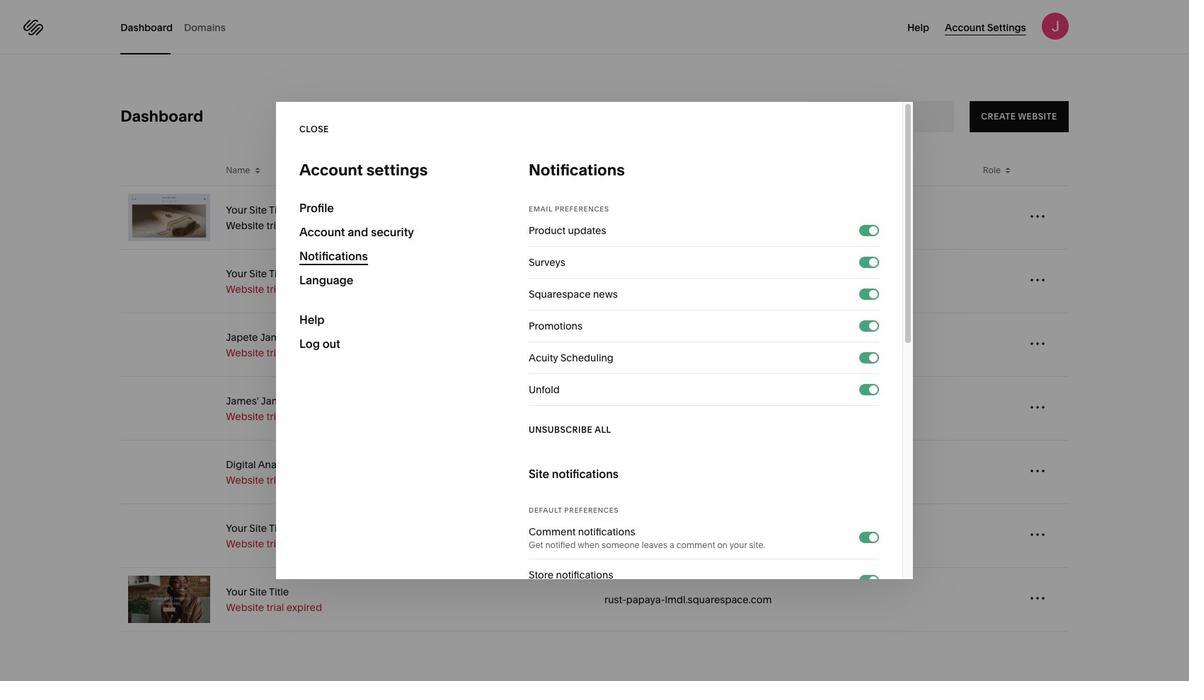 Task type: locate. For each thing, give the bounding box(es) containing it.
row group
[[121, 186, 1069, 632]]

0 horizontal spatial column header
[[121, 156, 218, 185]]

None checkbox
[[869, 386, 878, 394], [869, 534, 878, 542], [869, 386, 878, 394], [869, 534, 878, 542]]

cell
[[121, 250, 218, 313], [975, 250, 1022, 313], [121, 314, 218, 377], [975, 314, 1022, 377], [121, 377, 218, 440], [975, 377, 1022, 440], [121, 505, 218, 568], [975, 505, 1022, 568], [975, 568, 1022, 631]]

table
[[121, 156, 1069, 632]]

tab list
[[120, 0, 237, 55]]

8 row from the top
[[121, 568, 1069, 632]]

5 row from the top
[[121, 377, 1069, 441]]

2 row from the top
[[121, 186, 1069, 250]]

row
[[121, 156, 1069, 186], [121, 186, 1069, 250], [121, 250, 1069, 314], [121, 314, 1069, 377], [121, 377, 1069, 441], [121, 441, 1069, 505], [121, 505, 1069, 568], [121, 568, 1069, 632]]

column header
[[121, 156, 218, 185], [1022, 156, 1069, 185]]

None checkbox
[[869, 227, 878, 235], [869, 258, 878, 267], [869, 290, 878, 299], [869, 322, 878, 331], [869, 354, 878, 362], [869, 227, 878, 235], [869, 258, 878, 267], [869, 290, 878, 299], [869, 322, 878, 331], [869, 354, 878, 362]]

1 horizontal spatial column header
[[1022, 156, 1069, 185]]

7 row from the top
[[121, 505, 1069, 568]]



Task type: describe. For each thing, give the bounding box(es) containing it.
6 row from the top
[[121, 441, 1069, 505]]

3 row from the top
[[121, 250, 1069, 314]]

1 column header from the left
[[121, 156, 218, 185]]

Search field
[[838, 109, 923, 125]]

4 row from the top
[[121, 314, 1069, 377]]

1 row from the top
[[121, 156, 1069, 186]]

2 column header from the left
[[1022, 156, 1069, 185]]



Task type: vqa. For each thing, say whether or not it's contained in the screenshot.
1st "a" from right
no



